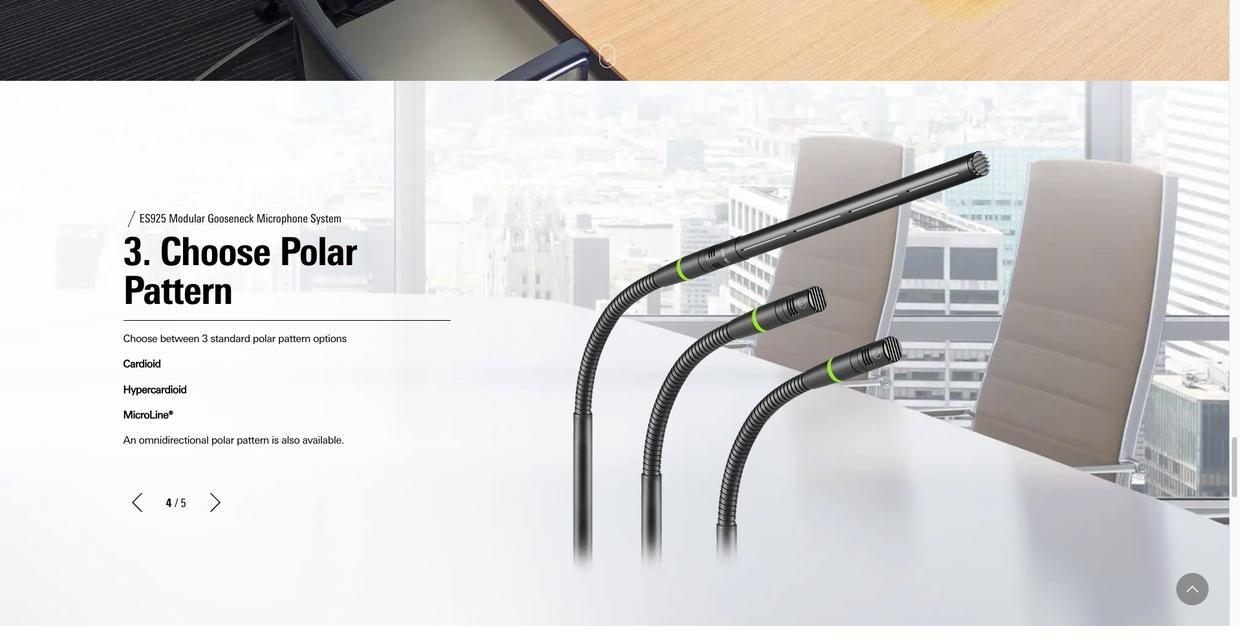 Task type: describe. For each thing, give the bounding box(es) containing it.
hypercardioid
[[123, 383, 187, 396]]

0 horizontal spatial pattern
[[237, 434, 269, 447]]

previous slide image
[[127, 493, 147, 512]]

/
[[175, 496, 178, 511]]

an omnidirectional polar pattern is also available.
[[123, 434, 344, 447]]

microline®
[[123, 409, 173, 421]]

es925 modular gooseneck microphone system
[[139, 212, 342, 226]]

gooseneck
[[208, 212, 254, 226]]

atuc discussion system on conference table image
[[0, 0, 1230, 81]]

choose inside 3. choose polar pattern
[[160, 228, 271, 275]]

1 horizontal spatial polar
[[253, 332, 276, 345]]

3
[[202, 332, 208, 345]]

3.
[[123, 228, 151, 275]]

an
[[123, 434, 136, 447]]

1 vertical spatial polar
[[211, 434, 234, 447]]

3. choose polar pattern
[[123, 228, 357, 314]]

system
[[311, 212, 342, 226]]



Task type: vqa. For each thing, say whether or not it's contained in the screenshot.
4
yes



Task type: locate. For each thing, give the bounding box(es) containing it.
es925
[[139, 212, 166, 226]]

pattern
[[278, 332, 311, 345], [237, 434, 269, 447]]

5
[[181, 496, 186, 511]]

is
[[272, 434, 279, 447]]

1 horizontal spatial choose
[[160, 228, 271, 275]]

polar right omnidirectional
[[211, 434, 234, 447]]

pattern left "options"
[[278, 332, 311, 345]]

0 vertical spatial pattern
[[278, 332, 311, 345]]

available.
[[302, 434, 344, 447]]

1 vertical spatial pattern
[[237, 434, 269, 447]]

choose between 3 standard polar pattern options
[[123, 332, 347, 345]]

between
[[160, 332, 199, 345]]

0 horizontal spatial polar
[[211, 434, 234, 447]]

options
[[313, 332, 347, 345]]

next slide image
[[206, 493, 225, 512]]

polar
[[280, 228, 357, 275]]

pattern
[[123, 267, 233, 314]]

polar
[[253, 332, 276, 345], [211, 434, 234, 447]]

0 vertical spatial polar
[[253, 332, 276, 345]]

omnidirectional
[[139, 434, 209, 447]]

cardioid
[[123, 358, 161, 370]]

0 horizontal spatial choose
[[123, 332, 157, 345]]

0 vertical spatial choose
[[160, 228, 271, 275]]

microphone
[[257, 212, 308, 226]]

1 horizontal spatial pattern
[[278, 332, 311, 345]]

polar right standard
[[253, 332, 276, 345]]

choose down gooseneck at the left
[[160, 228, 271, 275]]

also
[[282, 434, 300, 447]]

arrow up image
[[1187, 584, 1199, 595]]

choose up cardioid
[[123, 332, 157, 345]]

1 vertical spatial choose
[[123, 332, 157, 345]]

choose
[[160, 228, 271, 275], [123, 332, 157, 345]]

4 / 5
[[166, 496, 186, 511]]

4
[[166, 496, 172, 511]]

modular
[[169, 212, 205, 226]]

standard
[[210, 332, 250, 345]]

4 of 5 group
[[0, 81, 1230, 626]]

pattern left is
[[237, 434, 269, 447]]



